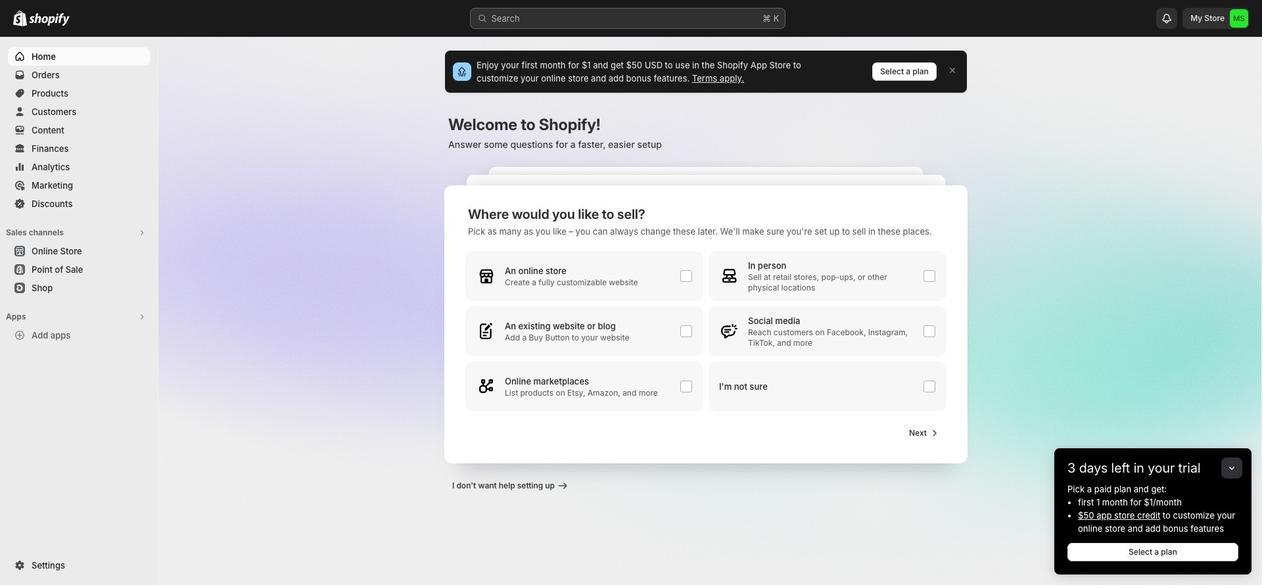 Task type: locate. For each thing, give the bounding box(es) containing it.
shopify image
[[13, 11, 27, 26]]

shopify image
[[29, 13, 70, 26]]



Task type: describe. For each thing, give the bounding box(es) containing it.
my store image
[[1230, 9, 1249, 28]]



Task type: vqa. For each thing, say whether or not it's contained in the screenshot.
the My Store icon
yes



